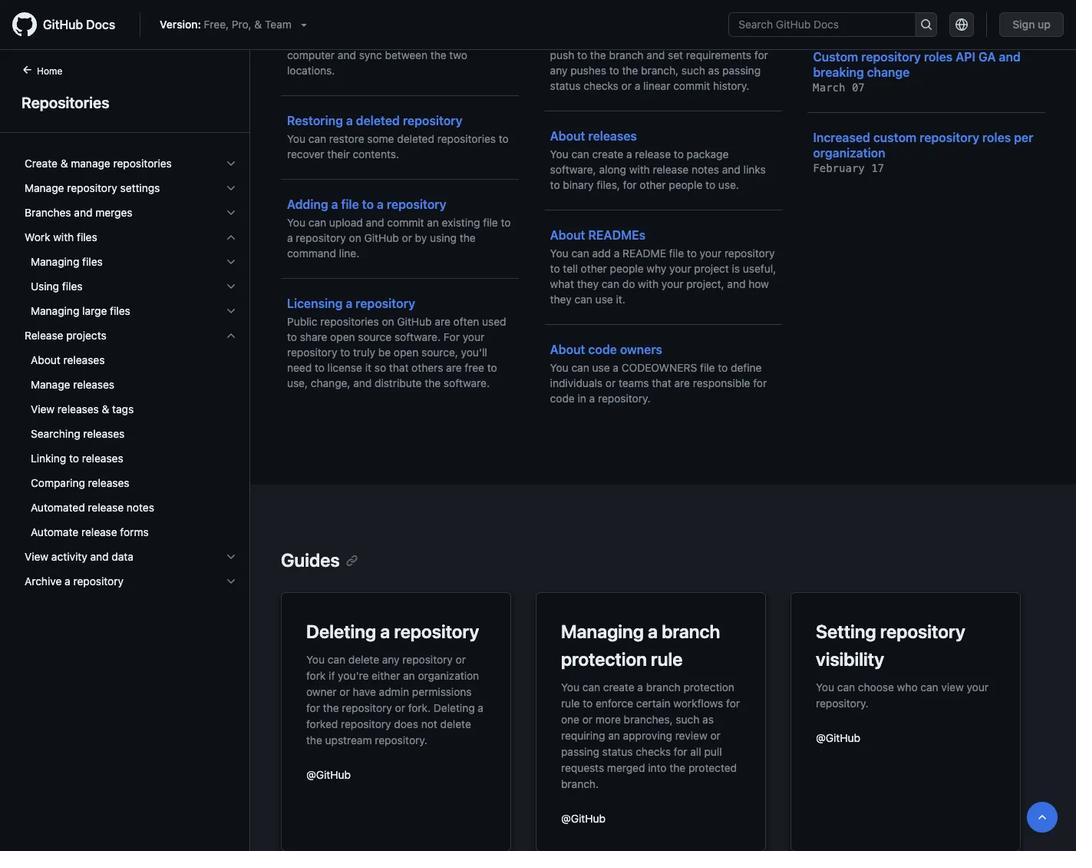 Task type: describe. For each thing, give the bounding box(es) containing it.
add
[[593, 247, 611, 260]]

that inside licensing a repository public repositories on github are often used to share open source software. for your repository to truly be open source, you'll need to license it so that others are free to use, change, and distribute the software.
[[389, 361, 409, 374]]

15
[[846, 0, 859, 13]]

to inside release projects element
[[69, 452, 79, 465]]

deleting inside you can delete any repository or fork if you're either an organization owner or have admin permissions for the repository or fork. deleting a forked repository does not delete the upstream repository.
[[434, 701, 475, 714]]

release up automate release forms
[[88, 501, 124, 514]]

their
[[328, 148, 350, 161]]

it.
[[616, 293, 626, 306]]

forked
[[307, 717, 338, 730]]

linking to releases link
[[18, 446, 244, 471]]

checks inside you can protect important branches by setting branch protection rules, which define whether collaborators can delete or force push to the branch and set requirements for any pushes to the branch, such as passing status checks or a linear commit history.
[[584, 80, 619, 92]]

branches
[[25, 206, 71, 219]]

notes inside release projects element
[[127, 501, 154, 514]]

about for about code owners
[[551, 342, 586, 357]]

0 horizontal spatial software.
[[395, 331, 441, 343]]

you inside you can create a branch protection rule to enforce certain workflows for one or more branches, such as requiring an approving review or passing status checks for all pull requests merged into the protected branch.
[[562, 681, 580, 693]]

0 vertical spatial are
[[435, 315, 451, 328]]

you'll
[[461, 346, 488, 359]]

readmes
[[589, 228, 646, 242]]

codeowners
[[622, 361, 698, 374]]

branch inside you can create a branch protection rule to enforce certain workflows for one or more branches, such as requiring an approving review or passing status checks for all pull requests merged into the protected branch.
[[647, 681, 681, 693]]

you inside about readmes you can add a readme file to your repository to tell other people why your project is useful, what they can do with your project, and how they can use it.
[[551, 247, 569, 260]]

tell
[[563, 262, 578, 275]]

you inside when you create a repository on github.com, it exists as a remote repository. you can clone your repository to create a local copy on your computer and sync between the two locations.
[[444, 18, 463, 31]]

you inside adding a file to a repository you can upload and commit an existing file to a repository on github or by using the command line.
[[287, 216, 306, 229]]

scroll to top image
[[1037, 811, 1049, 823]]

files,
[[597, 179, 621, 191]]

a inside restoring a deleted repository you can restore some deleted repositories to recover their contents.
[[346, 113, 353, 128]]

on right copy
[[474, 33, 487, 46]]

can down tell
[[575, 293, 593, 306]]

1 horizontal spatial software.
[[444, 377, 490, 389]]

on inside licensing a repository public repositories on github are often used to share open source software. for your repository to truly be open source, you'll need to license it so that others are free to use, change, and distribute the software.
[[382, 315, 395, 328]]

notes inside about releases you can create a release to package software, along with release notes and links to binary files, for other people to use.
[[692, 163, 720, 176]]

docs
[[86, 17, 115, 32]]

need
[[287, 361, 312, 374]]

use.
[[719, 179, 740, 191]]

0 vertical spatial deleted
[[356, 113, 400, 128]]

comparing releases
[[31, 477, 129, 489]]

repository inside 'increased custom repository roles per organization february 17'
[[920, 130, 980, 145]]

release down automated release notes at left bottom
[[81, 526, 117, 538]]

to inside you can create a branch protection rule to enforce certain workflows for one or more branches, such as requiring an approving review or passing status checks for all pull requests merged into the protected branch.
[[583, 697, 593, 709]]

sc 9kayk9 0 image for archive a repository
[[225, 575, 237, 588]]

upstream
[[325, 734, 372, 746]]

so
[[375, 361, 386, 374]]

repository. inside you can choose who can view your repository.
[[817, 697, 869, 709]]

branch down collaborators
[[610, 49, 644, 61]]

files inside dropdown button
[[62, 280, 83, 293]]

1 vertical spatial deleted
[[397, 133, 435, 145]]

can up set
[[662, 33, 680, 46]]

release
[[25, 329, 63, 342]]

merges
[[95, 206, 133, 219]]

0 horizontal spatial they
[[551, 293, 572, 306]]

upload
[[329, 216, 363, 229]]

releases for view releases & tags
[[58, 403, 99, 416]]

source,
[[422, 346, 458, 359]]

and down the manage repository settings
[[74, 206, 93, 219]]

files down work with files
[[82, 255, 103, 268]]

0 horizontal spatial code
[[551, 392, 575, 405]]

delete inside you can protect important branches by setting branch protection rules, which define whether collaborators can delete or force push to the branch and set requirements for any pushes to the branch, such as passing status checks or a linear commit history.
[[683, 33, 714, 46]]

tags
[[112, 403, 134, 416]]

can inside adding a file to a repository you can upload and commit an existing file to a repository on github or by using the command line.
[[309, 216, 327, 229]]

project,
[[687, 278, 725, 290]]

locations.
[[287, 64, 335, 77]]

or inside the about code owners you can use a codeowners file to define individuals or teams that are responsible for code in a repository.
[[606, 377, 616, 389]]

file inside about readmes you can add a readme file to your repository to tell other people why your project is useful, what they can do with your project, and how they can use it.
[[670, 247, 685, 260]]

existing
[[442, 216, 481, 229]]

release projects element containing release projects
[[12, 323, 250, 545]]

you're
[[338, 669, 369, 682]]

or up requiring on the bottom of the page
[[583, 713, 593, 726]]

is
[[733, 262, 741, 275]]

activity
[[51, 550, 87, 563]]

you inside you can delete any repository or fork if you're either an organization owner or have admin permissions for the repository or fork. deleting a forked repository does not delete the upstream repository.
[[307, 653, 325, 666]]

that inside the about code owners you can use a codeowners file to define individuals or teams that are responsible for code in a repository.
[[652, 377, 672, 389]]

change
[[868, 65, 911, 79]]

it inside licensing a repository public repositories on github are often used to share open source software. for your repository to truly be open source, you'll need to license it so that others are free to use, change, and distribute the software.
[[365, 361, 372, 374]]

you inside about releases you can create a release to package software, along with release notes and links to binary files, for other people to use.
[[551, 148, 569, 161]]

requirements
[[687, 49, 752, 61]]

forms
[[120, 526, 149, 538]]

can up setting
[[572, 3, 590, 15]]

0 vertical spatial open
[[330, 331, 355, 343]]

fork.
[[408, 701, 431, 714]]

passing inside you can protect important branches by setting branch protection rules, which define whether collaborators can delete or force push to the branch and set requirements for any pushes to the branch, such as passing status checks or a linear commit history.
[[723, 64, 761, 77]]

repositories inside dropdown button
[[113, 157, 172, 170]]

organization inside 'increased custom repository roles per organization february 17'
[[814, 146, 886, 160]]

repository inside about readmes you can add a readme file to your repository to tell other people why your project is useful, what they can do with your project, and how they can use it.
[[725, 247, 775, 260]]

by inside you can protect important branches by setting branch protection rules, which define whether collaborators can delete or force push to the branch and set requirements for any pushes to the branch, such as passing status checks or a linear commit history.
[[732, 3, 744, 15]]

responsible
[[693, 377, 751, 389]]

protection inside you can create a branch protection rule to enforce certain workflows for one or more branches, such as requiring an approving review or passing status checks for all pull requests merged into the protected branch.
[[684, 681, 735, 693]]

for right "workflows"
[[727, 697, 741, 709]]

does
[[394, 717, 419, 730]]

for left all in the bottom of the page
[[674, 745, 688, 758]]

collaborators
[[594, 33, 659, 46]]

@github for setting repository visibility
[[817, 731, 861, 744]]

work with files element containing work with files
[[12, 225, 250, 323]]

automate
[[31, 526, 79, 538]]

how
[[749, 278, 770, 290]]

rule inside managing a branch protection rule
[[651, 648, 683, 670]]

command
[[287, 247, 336, 260]]

repositories element
[[0, 62, 250, 850]]

linking to releases
[[31, 452, 123, 465]]

1 horizontal spatial delete
[[441, 717, 472, 730]]

repositories link
[[18, 91, 231, 114]]

1 horizontal spatial code
[[589, 342, 617, 357]]

free
[[465, 361, 485, 374]]

what
[[551, 278, 575, 290]]

sc 9kayk9 0 image for release projects
[[225, 330, 237, 342]]

not
[[422, 717, 438, 730]]

home link
[[15, 64, 87, 79]]

sc 9kayk9 0 image for view activity and data
[[225, 551, 237, 563]]

protected
[[689, 761, 738, 774]]

and inside you can protect important branches by setting branch protection rules, which define whether collaborators can delete or force push to the branch and set requirements for any pushes to the branch, such as passing status checks or a linear commit history.
[[647, 49, 666, 61]]

approving
[[623, 729, 673, 742]]

custom
[[874, 130, 917, 145]]

when
[[287, 3, 316, 15]]

protection inside managing a branch protection rule
[[562, 648, 648, 670]]

or up pull
[[711, 729, 721, 742]]

others
[[412, 361, 444, 374]]

a inside you can create a branch protection rule to enforce certain workflows for one or more branches, such as requiring an approving review or passing status checks for all pull requests merged into the protected branch.
[[638, 681, 644, 693]]

branch inside managing a branch protection rule
[[662, 621, 721, 642]]

manage
[[71, 157, 110, 170]]

a inside you can delete any repository or fork if you're either an organization owner or have admin permissions for the repository or fork. deleting a forked repository does not delete the upstream repository.
[[478, 701, 484, 714]]

the inside you can create a branch protection rule to enforce certain workflows for one or more branches, such as requiring an approving review or passing status checks for all pull requests merged into the protected branch.
[[670, 761, 686, 774]]

status inside you can protect important branches by setting branch protection rules, which define whether collaborators can delete or force push to the branch and set requirements for any pushes to the branch, such as passing status checks or a linear commit history.
[[551, 80, 581, 92]]

the left branch,
[[623, 64, 639, 77]]

pull
[[705, 745, 723, 758]]

and inside licensing a repository public repositories on github are often used to share open source software. for your repository to truly be open source, you'll need to license it so that others are free to use, change, and distribute the software.
[[354, 377, 372, 389]]

about inside about releases link
[[31, 354, 61, 366]]

automate release forms link
[[18, 520, 244, 545]]

managing for managing large files
[[31, 305, 79, 317]]

managing files button
[[18, 250, 244, 274]]

the down forked
[[307, 734, 323, 746]]

managing large files button
[[18, 299, 244, 323]]

per
[[1015, 130, 1034, 145]]

comparing releases link
[[18, 471, 244, 495]]

who
[[898, 681, 918, 693]]

guides
[[281, 549, 340, 571]]

your down why
[[662, 278, 684, 290]]

using files
[[31, 280, 83, 293]]

it inside when you create a repository on github.com, it exists as a remote repository. you can clone your repository to create a local copy on your computer and sync between the two locations.
[[287, 18, 294, 31]]

a inside licensing a repository public repositories on github are often used to share open source software. for your repository to truly be open source, you'll need to license it so that others are free to use, change, and distribute the software.
[[346, 296, 353, 311]]

or up "permissions"
[[456, 653, 466, 666]]

and left "data"
[[90, 550, 109, 563]]

0 vertical spatial github
[[43, 17, 83, 32]]

setting
[[817, 621, 877, 642]]

licensing a repository public repositories on github are often used to share open source software. for your repository to truly be open source, you'll need to license it so that others are free to use, change, and distribute the software.
[[287, 296, 507, 389]]

other inside about readmes you can add a readme file to your repository to tell other people why your project is useful, what they can do with your project, and how they can use it.
[[581, 262, 607, 275]]

can up tell
[[572, 247, 590, 260]]

about for about releases
[[551, 129, 586, 143]]

releases up comparing releases
[[82, 452, 123, 465]]

when you create a repository on github.com, it exists as a remote repository. you can clone your repository to create a local copy on your computer and sync between the two locations.
[[287, 3, 514, 77]]

can left do
[[602, 278, 620, 290]]

repositories inside licensing a repository public repositories on github are often used to share open source software. for your repository to truly be open source, you'll need to license it so that others are free to use, change, and distribute the software.
[[321, 315, 379, 328]]

projects
[[66, 329, 107, 342]]

linking
[[31, 452, 66, 465]]

the up forked
[[323, 701, 339, 714]]

about readmes you can add a readme file to your repository to tell other people why your project is useful, what they can do with your project, and how they can use it.
[[551, 228, 777, 306]]

branch down protect
[[588, 18, 622, 31]]

february 17 element
[[814, 162, 885, 175]]

with inside about readmes you can add a readme file to your repository to tell other people why your project is useful, what they can do with your project, and how they can use it.
[[638, 278, 659, 290]]

contents.
[[353, 148, 399, 161]]

your down the triangle down image
[[287, 33, 309, 46]]

checks inside you can create a branch protection rule to enforce certain workflows for one or more branches, such as requiring an approving review or passing status checks for all pull requests merged into the protected branch.
[[636, 745, 671, 758]]

release projects button
[[18, 323, 244, 348]]

use inside about readmes you can add a readme file to your repository to tell other people why your project is useful, what they can do with your project, and how they can use it.
[[596, 293, 614, 306]]

your down clone
[[490, 33, 511, 46]]

sc 9kayk9 0 image for branches and merges
[[225, 207, 237, 219]]

or down you're
[[340, 685, 350, 698]]

select language: current language is english image
[[957, 18, 969, 31]]

work with files button
[[18, 225, 244, 250]]

archive a repository
[[25, 575, 124, 588]]

create up between on the left
[[378, 33, 409, 46]]

github docs
[[43, 17, 115, 32]]

@github for deleting a repository
[[307, 768, 351, 781]]

on up local on the top left
[[436, 3, 448, 15]]

2 horizontal spatial &
[[255, 18, 262, 31]]

other inside about releases you can create a release to package software, along with release notes and links to binary files, for other people to use.
[[640, 179, 666, 191]]

you can choose who can view your repository.
[[817, 681, 989, 709]]

view for view activity and data
[[25, 550, 48, 563]]

using
[[430, 232, 457, 244]]

you inside restoring a deleted repository you can restore some deleted repositories to recover their contents.
[[287, 133, 306, 145]]

people inside about readmes you can add a readme file to your repository to tell other people why your project is useful, what they can do with your project, and how they can use it.
[[610, 262, 644, 275]]

1 horizontal spatial they
[[577, 278, 599, 290]]

in
[[578, 392, 587, 405]]

set
[[668, 49, 684, 61]]

a inside you can protect important branches by setting branch protection rules, which define whether collaborators can delete or force push to the branch and set requirements for any pushes to the branch, such as passing status checks or a linear commit history.
[[635, 80, 641, 92]]

managing large files
[[31, 305, 130, 317]]

you inside you can choose who can view your repository.
[[817, 681, 835, 693]]

repository. inside the about code owners you can use a codeowners file to define individuals or teams that are responsible for code in a repository.
[[598, 392, 651, 405]]

and inside about readmes you can add a readme file to your repository to tell other people why your project is useful, what they can do with your project, and how they can use it.
[[728, 278, 746, 290]]

a inside dropdown button
[[65, 575, 70, 588]]

which
[[709, 18, 738, 31]]

can right who
[[921, 681, 939, 693]]

use,
[[287, 377, 308, 389]]

sign up link
[[1000, 12, 1065, 37]]

are inside the about code owners you can use a codeowners file to define individuals or teams that are responsible for code in a repository.
[[675, 377, 691, 389]]

the up pushes
[[591, 49, 607, 61]]

protection inside you can protect important branches by setting branch protection rules, which define whether collaborators can delete or force push to the branch and set requirements for any pushes to the branch, such as passing status checks or a linear commit history.
[[625, 18, 676, 31]]

to inside when you create a repository on github.com, it exists as a remote repository. you can clone your repository to create a local copy on your computer and sync between the two locations.
[[365, 33, 375, 46]]

your right why
[[670, 262, 692, 275]]

releases for about releases you can create a release to package software, along with release notes and links to binary files, for other people to use.
[[589, 129, 638, 143]]

manage for manage releases
[[31, 378, 70, 391]]

team
[[265, 18, 292, 31]]

people inside about releases you can create a release to package software, along with release notes and links to binary files, for other people to use.
[[669, 179, 703, 191]]

file up upload on the top
[[341, 197, 359, 212]]

and inside adding a file to a repository you can upload and commit an existing file to a repository on github or by using the command line.
[[366, 216, 385, 229]]

can down visibility
[[838, 681, 856, 693]]

work with files
[[25, 231, 97, 244]]

merged
[[608, 761, 646, 774]]

repository inside restoring a deleted repository you can restore some deleted repositories to recover their contents.
[[403, 113, 463, 128]]

status inside you can create a branch protection rule to enforce certain workflows for one or more branches, such as requiring an approving review or passing status checks for all pull requests merged into the protected branch.
[[603, 745, 633, 758]]

june 15 link
[[814, 0, 1040, 27]]

the inside adding a file to a repository you can upload and commit an existing file to a repository on github or by using the command line.
[[460, 232, 476, 244]]

file inside the about code owners you can use a codeowners file to define individuals or teams that are responsible for code in a repository.
[[701, 361, 716, 374]]



Task type: vqa. For each thing, say whether or not it's contained in the screenshot.


Task type: locate. For each thing, give the bounding box(es) containing it.
2 vertical spatial an
[[609, 729, 621, 742]]

sc 9kayk9 0 image inside work with files dropdown button
[[225, 231, 237, 244]]

notes down package
[[692, 163, 720, 176]]

0 vertical spatial managing
[[31, 255, 79, 268]]

you up setting
[[551, 3, 569, 15]]

status
[[551, 80, 581, 92], [603, 745, 633, 758]]

june
[[814, 0, 840, 13]]

can inside when you create a repository on github.com, it exists as a remote repository. you can clone your repository to create a local copy on your computer and sync between the two locations.
[[466, 18, 484, 31]]

are up for
[[435, 315, 451, 328]]

2 vertical spatial delete
[[441, 717, 472, 730]]

0 vertical spatial &
[[255, 18, 262, 31]]

0 horizontal spatial passing
[[562, 745, 600, 758]]

can up enforce
[[583, 681, 601, 693]]

1 horizontal spatial other
[[640, 179, 666, 191]]

are
[[435, 315, 451, 328], [446, 361, 462, 374], [675, 377, 691, 389]]

you can protect important branches by setting branch protection rules, which define whether collaborators can delete or force push to the branch and set requirements for any pushes to the branch, such as passing status checks or a linear commit history.
[[551, 3, 772, 92]]

and right ga
[[1000, 49, 1021, 64]]

commit inside adding a file to a repository you can upload and commit an existing file to a repository on github or by using the command line.
[[387, 216, 424, 229]]

and left sync
[[338, 49, 356, 61]]

1 horizontal spatial @github
[[562, 812, 606, 825]]

1 horizontal spatial &
[[102, 403, 109, 416]]

0 horizontal spatial open
[[330, 331, 355, 343]]

fork
[[307, 669, 326, 682]]

files right large
[[110, 305, 130, 317]]

view inside dropdown button
[[25, 550, 48, 563]]

often
[[454, 315, 480, 328]]

1 horizontal spatial deleting
[[434, 701, 475, 714]]

can up individuals
[[572, 361, 590, 374]]

1 vertical spatial passing
[[562, 745, 600, 758]]

you can create a branch protection rule to enforce certain workflows for one or more branches, such as requiring an approving review or passing status checks for all pull requests merged into the protected branch.
[[562, 681, 741, 790]]

view releases & tags link
[[18, 397, 244, 422]]

repository. inside you can delete any repository or fork if you're either an organization owner or have admin permissions for the repository or fork. deleting a forked repository does not delete the upstream repository.
[[375, 734, 428, 746]]

recover
[[287, 148, 325, 161]]

version: free, pro, & team
[[160, 18, 292, 31]]

0 horizontal spatial @github
[[307, 768, 351, 781]]

releases up the along
[[589, 129, 638, 143]]

1 work with files element from the top
[[12, 225, 250, 323]]

an inside you can create a branch protection rule to enforce certain workflows for one or more branches, such as requiring an approving review or passing status checks for all pull requests merged into the protected branch.
[[609, 729, 621, 742]]

0 vertical spatial view
[[31, 403, 55, 416]]

0 horizontal spatial that
[[389, 361, 409, 374]]

repository inside custom repository roles api ga and breaking change march 07
[[862, 49, 922, 64]]

can inside you can delete any repository or fork if you're either an organization owner or have admin permissions for the repository or fork. deleting a forked repository does not delete the upstream repository.
[[328, 653, 346, 666]]

create inside about releases you can create a release to package software, along with release notes and links to binary files, for other people to use.
[[593, 148, 624, 161]]

commit inside you can protect important branches by setting branch protection rules, which define whether collaborators can delete or force push to the branch and set requirements for any pushes to the branch, such as passing status checks or a linear commit history.
[[674, 80, 711, 92]]

managing down 'using files'
[[31, 305, 79, 317]]

organization inside you can delete any repository or fork if you're either an organization owner or have admin permissions for the repository or fork. deleting a forked repository does not delete the upstream repository.
[[418, 669, 479, 682]]

3 sc 9kayk9 0 image from the top
[[225, 305, 237, 317]]

roles inside custom repository roles api ga and breaking change march 07
[[925, 49, 953, 64]]

clone
[[487, 18, 514, 31]]

that down codeowners
[[652, 377, 672, 389]]

owners
[[621, 342, 663, 357]]

work
[[25, 231, 50, 244]]

teams
[[619, 377, 649, 389]]

can inside restoring a deleted repository you can restore some deleted repositories to recover their contents.
[[309, 133, 327, 145]]

license
[[328, 361, 363, 374]]

you up tell
[[551, 247, 569, 260]]

branches,
[[624, 713, 673, 726]]

more
[[596, 713, 621, 726]]

notes
[[692, 163, 720, 176], [127, 501, 154, 514]]

sync
[[359, 49, 382, 61]]

about inside about readmes you can add a readme file to your repository to tell other people why your project is useful, what they can do with your project, and how they can use it.
[[551, 228, 586, 242]]

with inside about releases you can create a release to package software, along with release notes and links to binary files, for other people to use.
[[630, 163, 650, 176]]

0 horizontal spatial other
[[581, 262, 607, 275]]

sign up
[[1013, 18, 1052, 31]]

or left linear
[[622, 80, 632, 92]]

and inside about releases you can create a release to package software, along with release notes and links to binary files, for other people to use.
[[723, 163, 741, 176]]

Search GitHub Docs search field
[[730, 13, 916, 36]]

1 vertical spatial commit
[[387, 216, 424, 229]]

1 sc 9kayk9 0 image from the top
[[225, 157, 237, 170]]

releases for about releases
[[63, 354, 105, 366]]

it
[[287, 18, 294, 31], [365, 361, 372, 374]]

you up fork
[[307, 653, 325, 666]]

commit
[[674, 80, 711, 92], [387, 216, 424, 229]]

1 vertical spatial open
[[394, 346, 419, 359]]

0 horizontal spatial people
[[610, 262, 644, 275]]

0 vertical spatial people
[[669, 179, 703, 191]]

restoring
[[287, 113, 343, 128]]

as down you
[[328, 18, 339, 31]]

any inside you can protect important branches by setting branch protection rules, which define whether collaborators can delete or force push to the branch and set requirements for any pushes to the branch, such as passing status checks or a linear commit history.
[[551, 64, 568, 77]]

branches and merges
[[25, 206, 133, 219]]

deleted up the some
[[356, 113, 400, 128]]

1 horizontal spatial any
[[551, 64, 568, 77]]

1 vertical spatial such
[[676, 713, 700, 726]]

0 vertical spatial any
[[551, 64, 568, 77]]

or inside adding a file to a repository you can upload and commit an existing file to a repository on github or by using the command line.
[[402, 232, 412, 244]]

tooltip
[[1028, 802, 1059, 833]]

1 release projects element from the top
[[12, 323, 250, 545]]

can inside you can create a branch protection rule to enforce certain workflows for one or more branches, such as requiring an approving review or passing status checks for all pull requests merged into the protected branch.
[[583, 681, 601, 693]]

0 horizontal spatial deleting
[[307, 621, 376, 642]]

1 vertical spatial by
[[415, 232, 427, 244]]

1 vertical spatial it
[[365, 361, 372, 374]]

sc 9kayk9 0 image inside archive a repository dropdown button
[[225, 575, 237, 588]]

as down "workflows"
[[703, 713, 714, 726]]

for inside you can delete any repository or fork if you're either an organization owner or have admin permissions for the repository or fork. deleting a forked repository does not delete the upstream repository.
[[307, 701, 320, 714]]

2 horizontal spatial delete
[[683, 33, 714, 46]]

0 horizontal spatial roles
[[925, 49, 953, 64]]

2 horizontal spatial an
[[609, 729, 621, 742]]

the inside when you create a repository on github.com, it exists as a remote repository. you can clone your repository to create a local copy on your computer and sync between the two locations.
[[431, 49, 447, 61]]

using
[[31, 280, 59, 293]]

0 vertical spatial manage
[[25, 182, 64, 194]]

sc 9kayk9 0 image inside release projects 'dropdown button'
[[225, 330, 237, 342]]

& left tags
[[102, 403, 109, 416]]

0 vertical spatial as
[[328, 18, 339, 31]]

1 vertical spatial with
[[53, 231, 74, 244]]

1 vertical spatial as
[[709, 64, 720, 77]]

sc 9kayk9 0 image inside manage repository settings dropdown button
[[225, 182, 237, 194]]

1 horizontal spatial checks
[[636, 745, 671, 758]]

licensing
[[287, 296, 343, 311]]

1 vertical spatial checks
[[636, 745, 671, 758]]

file right readme
[[670, 247, 685, 260]]

roles left per
[[983, 130, 1012, 145]]

1 vertical spatial they
[[551, 293, 572, 306]]

or left 'using'
[[402, 232, 412, 244]]

0 vertical spatial such
[[682, 64, 706, 77]]

1 horizontal spatial rule
[[651, 648, 683, 670]]

notes up forms
[[127, 501, 154, 514]]

0 horizontal spatial any
[[382, 653, 400, 666]]

roles inside 'increased custom repository roles per organization february 17'
[[983, 130, 1012, 145]]

certain
[[637, 697, 671, 709]]

for
[[444, 331, 460, 343]]

0 vertical spatial roles
[[925, 49, 953, 64]]

they
[[577, 278, 599, 290], [551, 293, 572, 306]]

0 horizontal spatial it
[[287, 18, 294, 31]]

roles left api at the right top of the page
[[925, 49, 953, 64]]

create inside you can create a branch protection rule to enforce certain workflows for one or more branches, such as requiring an approving review or passing status checks for all pull requests merged into the protected branch.
[[604, 681, 635, 693]]

march 07 element
[[814, 81, 866, 94]]

define inside the about code owners you can use a codeowners file to define individuals or teams that are responsible for code in a repository.
[[731, 361, 762, 374]]

you
[[319, 3, 337, 15]]

release left package
[[636, 148, 671, 161]]

repositories
[[22, 93, 109, 111]]

github
[[43, 17, 83, 32], [365, 232, 399, 244], [397, 315, 432, 328]]

1 vertical spatial notes
[[127, 501, 154, 514]]

with up managing files
[[53, 231, 74, 244]]

comparing
[[31, 477, 85, 489]]

code
[[589, 342, 617, 357], [551, 392, 575, 405]]

manage inside manage repository settings dropdown button
[[25, 182, 64, 194]]

have
[[353, 685, 376, 698]]

can inside about releases you can create a release to package software, along with release notes and links to binary files, for other people to use.
[[572, 148, 590, 161]]

you up individuals
[[551, 361, 569, 374]]

about up software,
[[551, 129, 586, 143]]

releases for comparing releases
[[88, 477, 129, 489]]

create up remote on the left of the page
[[340, 3, 371, 15]]

any inside you can delete any repository or fork if you're either an organization owner or have admin permissions for the repository or fork. deleting a forked repository does not delete the upstream repository.
[[382, 653, 400, 666]]

github left docs
[[43, 17, 83, 32]]

search image
[[921, 18, 933, 31]]

enforce
[[596, 697, 634, 709]]

1 vertical spatial define
[[731, 361, 762, 374]]

passing inside you can create a branch protection rule to enforce certain workflows for one or more branches, such as requiring an approving review or passing status checks for all pull requests merged into the protected branch.
[[562, 745, 600, 758]]

for inside about releases you can create a release to package software, along with release notes and links to binary files, for other people to use.
[[624, 179, 637, 191]]

1 horizontal spatial it
[[365, 361, 372, 374]]

1 horizontal spatial people
[[669, 179, 703, 191]]

some
[[367, 133, 394, 145]]

define up force
[[741, 18, 772, 31]]

you can protect important branches by setting branch protection rules, which define whether collaborators can delete or force push to the branch and set requirements for any pushes to the branch, such as passing status checks or a linear commit history. link
[[551, 0, 777, 106]]

release down package
[[653, 163, 689, 176]]

by left 'using'
[[415, 232, 427, 244]]

0 horizontal spatial rule
[[562, 697, 580, 709]]

2 sc 9kayk9 0 image from the top
[[225, 207, 237, 219]]

public
[[287, 315, 318, 328]]

about for about readmes
[[551, 228, 586, 242]]

create & manage repositories button
[[18, 151, 244, 176]]

distribute
[[375, 377, 422, 389]]

managing inside dropdown button
[[31, 305, 79, 317]]

1 horizontal spatial open
[[394, 346, 419, 359]]

you down the adding
[[287, 216, 306, 229]]

repository inside setting repository visibility
[[881, 621, 966, 642]]

None search field
[[729, 12, 938, 37]]

1 vertical spatial that
[[652, 377, 672, 389]]

deleting
[[307, 621, 376, 642], [434, 701, 475, 714]]

1 vertical spatial code
[[551, 392, 575, 405]]

github left 'using'
[[365, 232, 399, 244]]

an up 'using'
[[427, 216, 439, 229]]

sign
[[1013, 18, 1036, 31]]

status down pushes
[[551, 80, 581, 92]]

passing up requests
[[562, 745, 600, 758]]

5 sc 9kayk9 0 image from the top
[[225, 575, 237, 588]]

github.com,
[[451, 3, 513, 15]]

an inside you can delete any repository or fork if you're either an organization owner or have admin permissions for the repository or fork. deleting a forked repository does not delete the upstream repository.
[[403, 669, 415, 682]]

you up one
[[562, 681, 580, 693]]

branches and merges button
[[18, 200, 244, 225]]

manage down about releases
[[31, 378, 70, 391]]

1 vertical spatial manage
[[31, 378, 70, 391]]

and right upload on the top
[[366, 216, 385, 229]]

searching
[[31, 427, 80, 440]]

1 vertical spatial github
[[365, 232, 399, 244]]

1 horizontal spatial roles
[[983, 130, 1012, 145]]

with right the along
[[630, 163, 650, 176]]

0 horizontal spatial delete
[[349, 653, 380, 666]]

sc 9kayk9 0 image inside managing large files dropdown button
[[225, 305, 237, 317]]

0 vertical spatial @github
[[817, 731, 861, 744]]

4 sc 9kayk9 0 image from the top
[[225, 280, 237, 293]]

about up individuals
[[551, 342, 586, 357]]

use inside the about code owners you can use a codeowners file to define individuals or teams that are responsible for code in a repository.
[[593, 361, 610, 374]]

a inside managing a branch protection rule
[[648, 621, 658, 642]]

branch,
[[642, 64, 679, 77]]

1 vertical spatial an
[[403, 669, 415, 682]]

0 horizontal spatial status
[[551, 80, 581, 92]]

rule up certain
[[651, 648, 683, 670]]

define up responsible
[[731, 361, 762, 374]]

managing up 'using files'
[[31, 255, 79, 268]]

deleting down "permissions"
[[434, 701, 475, 714]]

2 vertical spatial are
[[675, 377, 691, 389]]

or up requirements
[[716, 33, 727, 46]]

used
[[483, 315, 507, 328]]

about releases link
[[18, 348, 244, 373]]

the down local on the top left
[[431, 49, 447, 61]]

and
[[338, 49, 356, 61], [647, 49, 666, 61], [1000, 49, 1021, 64], [723, 163, 741, 176], [74, 206, 93, 219], [366, 216, 385, 229], [728, 278, 746, 290], [354, 377, 372, 389], [90, 550, 109, 563]]

2 work with files element from the top
[[12, 250, 250, 323]]

and down license
[[354, 377, 372, 389]]

1 vertical spatial use
[[593, 361, 610, 374]]

you inside you can protect important branches by setting branch protection rules, which define whether collaborators can delete or force push to the branch and set requirements for any pushes to the branch, such as passing status checks or a linear commit history.
[[551, 3, 569, 15]]

work with files element
[[12, 225, 250, 323], [12, 250, 250, 323]]

as down requirements
[[709, 64, 720, 77]]

@github for managing a branch protection rule
[[562, 812, 606, 825]]

the inside licensing a repository public repositories on github are often used to share open source software. for your repository to truly be open source, you'll need to license it so that others are free to use, change, and distribute the software.
[[425, 377, 441, 389]]

create & manage repositories
[[25, 157, 172, 170]]

if
[[329, 669, 335, 682]]

you up recover
[[287, 133, 306, 145]]

1 vertical spatial delete
[[349, 653, 380, 666]]

for right responsible
[[754, 377, 768, 389]]

delete down "rules,"
[[683, 33, 714, 46]]

sc 9kayk9 0 image for managing files
[[225, 256, 237, 268]]

@github down branch.
[[562, 812, 606, 825]]

release projects element
[[12, 323, 250, 545], [12, 348, 250, 545]]

setting repository visibility
[[817, 621, 966, 670]]

1 horizontal spatial by
[[732, 3, 744, 15]]

copy
[[447, 33, 471, 46]]

managing inside dropdown button
[[31, 255, 79, 268]]

1 horizontal spatial organization
[[814, 146, 886, 160]]

people down package
[[669, 179, 703, 191]]

releases
[[589, 129, 638, 143], [63, 354, 105, 366], [73, 378, 115, 391], [58, 403, 99, 416], [83, 427, 125, 440], [82, 452, 123, 465], [88, 477, 129, 489]]

your inside you can choose who can view your repository.
[[968, 681, 989, 693]]

requiring
[[562, 729, 606, 742]]

other down the add
[[581, 262, 607, 275]]

0 vertical spatial they
[[577, 278, 599, 290]]

release projects element containing about releases
[[12, 348, 250, 545]]

2 vertical spatial @github
[[562, 812, 606, 825]]

1 horizontal spatial that
[[652, 377, 672, 389]]

rule inside you can create a branch protection rule to enforce certain workflows for one or more branches, such as requiring an approving review or passing status checks for all pull requests merged into the protected branch.
[[562, 697, 580, 709]]

such inside you can create a branch protection rule to enforce certain workflows for one or more branches, such as requiring an approving review or passing status checks for all pull requests merged into the protected branch.
[[676, 713, 700, 726]]

a inside about releases you can create a release to package software, along with release notes and links to binary files, for other people to use.
[[627, 148, 633, 161]]

2 vertical spatial with
[[638, 278, 659, 290]]

on inside adding a file to a repository you can upload and commit an existing file to a repository on github or by using the command line.
[[349, 232, 362, 244]]

1 vertical spatial any
[[382, 653, 400, 666]]

0 vertical spatial code
[[589, 342, 617, 357]]

about up tell
[[551, 228, 586, 242]]

1 vertical spatial people
[[610, 262, 644, 275]]

1 vertical spatial other
[[581, 262, 607, 275]]

2 horizontal spatial @github
[[817, 731, 861, 744]]

as inside you can create a branch protection rule to enforce certain workflows for one or more branches, such as requiring an approving review or passing status checks for all pull requests merged into the protected branch.
[[703, 713, 714, 726]]

github docs link
[[12, 12, 128, 37]]

releases for searching releases
[[83, 427, 125, 440]]

releases for manage releases
[[73, 378, 115, 391]]

0 horizontal spatial notes
[[127, 501, 154, 514]]

why
[[647, 262, 667, 275]]

work with files element containing managing files
[[12, 250, 250, 323]]

file right the existing
[[483, 216, 498, 229]]

sc 9kayk9 0 image for work with files
[[225, 231, 237, 244]]

a inside about readmes you can add a readme file to your repository to tell other people why your project is useful, what they can do with your project, and how they can use it.
[[614, 247, 620, 260]]

releases inside about releases you can create a release to package software, along with release notes and links to binary files, for other people to use.
[[589, 129, 638, 143]]

history.
[[714, 80, 750, 92]]

create up enforce
[[604, 681, 635, 693]]

1 vertical spatial rule
[[562, 697, 580, 709]]

commit down set
[[674, 80, 711, 92]]

your up project
[[700, 247, 722, 260]]

about releases
[[31, 354, 105, 366]]

github up source,
[[397, 315, 432, 328]]

1 vertical spatial status
[[603, 745, 633, 758]]

permissions
[[412, 685, 472, 698]]

files down branches and merges
[[77, 231, 97, 244]]

are left free
[[446, 361, 462, 374]]

0 horizontal spatial repositories
[[113, 157, 172, 170]]

about releases you can create a release to package software, along with release notes and links to binary files, for other people to use.
[[551, 129, 766, 191]]

by inside adding a file to a repository you can upload and commit an existing file to a repository on github or by using the command line.
[[415, 232, 427, 244]]

sc 9kayk9 0 image
[[225, 182, 237, 194], [225, 207, 237, 219], [225, 256, 237, 268], [225, 280, 237, 293], [225, 575, 237, 588]]

sc 9kayk9 0 image for manage repository settings
[[225, 182, 237, 194]]

0 vertical spatial with
[[630, 163, 650, 176]]

1 sc 9kayk9 0 image from the top
[[225, 182, 237, 194]]

1 vertical spatial are
[[446, 361, 462, 374]]

1 horizontal spatial passing
[[723, 64, 761, 77]]

such inside you can protect important branches by setting branch protection rules, which define whether collaborators can delete or force push to the branch and set requirements for any pushes to the branch, such as passing status checks or a linear commit history.
[[682, 64, 706, 77]]

force
[[730, 33, 755, 46]]

archive a repository button
[[18, 569, 244, 594]]

your inside licensing a repository public repositories on github are often used to share open source software. for your repository to truly be open source, you'll need to license it so that others are free to use, change, and distribute the software.
[[463, 331, 485, 343]]

1 vertical spatial roles
[[983, 130, 1012, 145]]

view inside release projects element
[[31, 403, 55, 416]]

& inside the view releases & tags link
[[102, 403, 109, 416]]

managing inside managing a branch protection rule
[[562, 621, 644, 642]]

repository. down teams
[[598, 392, 651, 405]]

to inside restoring a deleted repository you can restore some deleted repositories to recover their contents.
[[499, 133, 509, 145]]

sc 9kayk9 0 image inside the using files dropdown button
[[225, 280, 237, 293]]

searching releases
[[31, 427, 125, 440]]

your up 'you'll'
[[463, 331, 485, 343]]

manage for manage repository settings
[[25, 182, 64, 194]]

releases up searching releases
[[58, 403, 99, 416]]

sc 9kayk9 0 image
[[225, 157, 237, 170], [225, 231, 237, 244], [225, 305, 237, 317], [225, 330, 237, 342], [225, 551, 237, 563]]

owner
[[307, 685, 337, 698]]

that up distribute
[[389, 361, 409, 374]]

triangle down image
[[298, 18, 310, 31]]

either
[[372, 669, 400, 682]]

whether
[[551, 33, 591, 46]]

2 release projects element from the top
[[12, 348, 250, 545]]

you down visibility
[[817, 681, 835, 693]]

you can delete any repository or fork if you're either an organization owner or have admin permissions for the repository or fork. deleting a forked repository does not delete the upstream repository.
[[307, 653, 484, 746]]

1 vertical spatial &
[[60, 157, 68, 170]]

be
[[379, 346, 391, 359]]

2 vertical spatial github
[[397, 315, 432, 328]]

0 vertical spatial deleting
[[307, 621, 376, 642]]

sc 9kayk9 0 image for managing large files
[[225, 305, 237, 317]]

manage releases link
[[18, 373, 244, 397]]

2 sc 9kayk9 0 image from the top
[[225, 231, 237, 244]]

repositories inside restoring a deleted repository you can restore some deleted repositories to recover their contents.
[[438, 133, 496, 145]]

1 vertical spatial view
[[25, 550, 48, 563]]

use
[[596, 293, 614, 306], [593, 361, 610, 374]]

can down github.com,
[[466, 18, 484, 31]]

organization up "permissions"
[[418, 669, 479, 682]]

releases up automated release notes at left bottom
[[88, 477, 129, 489]]

sc 9kayk9 0 image for create & manage repositories
[[225, 157, 237, 170]]

0 vertical spatial commit
[[674, 80, 711, 92]]

an up admin
[[403, 669, 415, 682]]

0 vertical spatial use
[[596, 293, 614, 306]]

organization up february 17 element
[[814, 146, 886, 160]]

1 vertical spatial repositories
[[113, 157, 172, 170]]

about
[[551, 129, 586, 143], [551, 228, 586, 242], [551, 342, 586, 357], [31, 354, 61, 366]]

open right be
[[394, 346, 419, 359]]

about down release on the top left of page
[[31, 354, 61, 366]]

setting
[[551, 18, 585, 31]]

repository.
[[389, 18, 442, 31], [598, 392, 651, 405], [817, 697, 869, 709], [375, 734, 428, 746]]

0 vertical spatial protection
[[625, 18, 676, 31]]

1 vertical spatial deleting
[[434, 701, 475, 714]]

0 horizontal spatial organization
[[418, 669, 479, 682]]

sc 9kayk9 0 image for using files
[[225, 280, 237, 293]]

you up copy
[[444, 18, 463, 31]]

any up either
[[382, 653, 400, 666]]

1 horizontal spatial status
[[603, 745, 633, 758]]

as inside when you create a repository on github.com, it exists as a remote repository. you can clone your repository to create a local copy on your computer and sync between the two locations.
[[328, 18, 339, 31]]

0 vertical spatial checks
[[584, 80, 619, 92]]

archive
[[25, 575, 62, 588]]

1 vertical spatial organization
[[418, 669, 479, 682]]

view for view releases & tags
[[31, 403, 55, 416]]

3 sc 9kayk9 0 image from the top
[[225, 256, 237, 268]]

you inside the about code owners you can use a codeowners file to define individuals or teams that are responsible for code in a repository.
[[551, 361, 569, 374]]

and inside when you create a repository on github.com, it exists as a remote repository. you can clone your repository to create a local copy on your computer and sync between the two locations.
[[338, 49, 356, 61]]

5 sc 9kayk9 0 image from the top
[[225, 551, 237, 563]]

0 vertical spatial notes
[[692, 163, 720, 176]]

managing for managing a branch protection rule
[[562, 621, 644, 642]]

with inside dropdown button
[[53, 231, 74, 244]]

4 sc 9kayk9 0 image from the top
[[225, 330, 237, 342]]

view
[[31, 403, 55, 416], [25, 550, 48, 563]]

an down more
[[609, 729, 621, 742]]

or up does
[[395, 701, 406, 714]]

any down 'push'
[[551, 64, 568, 77]]

managing for managing files
[[31, 255, 79, 268]]

2 vertical spatial protection
[[684, 681, 735, 693]]

repository. up local on the top left
[[389, 18, 442, 31]]

to inside the about code owners you can use a codeowners file to define individuals or teams that are responsible for code in a repository.
[[718, 361, 728, 374]]

protection down important
[[625, 18, 676, 31]]

the down the existing
[[460, 232, 476, 244]]

1 vertical spatial protection
[[562, 648, 648, 670]]

as inside you can protect important branches by setting branch protection rules, which define whether collaborators can delete or force push to the branch and set requirements for any pushes to the branch, such as passing status checks or a linear commit history.
[[709, 64, 720, 77]]

they down what
[[551, 293, 572, 306]]

data
[[112, 550, 134, 563]]

adding a file to a repository you can upload and commit an existing file to a repository on github or by using the command line.
[[287, 197, 511, 260]]

can up if
[[328, 653, 346, 666]]

2 horizontal spatial repositories
[[438, 133, 496, 145]]



